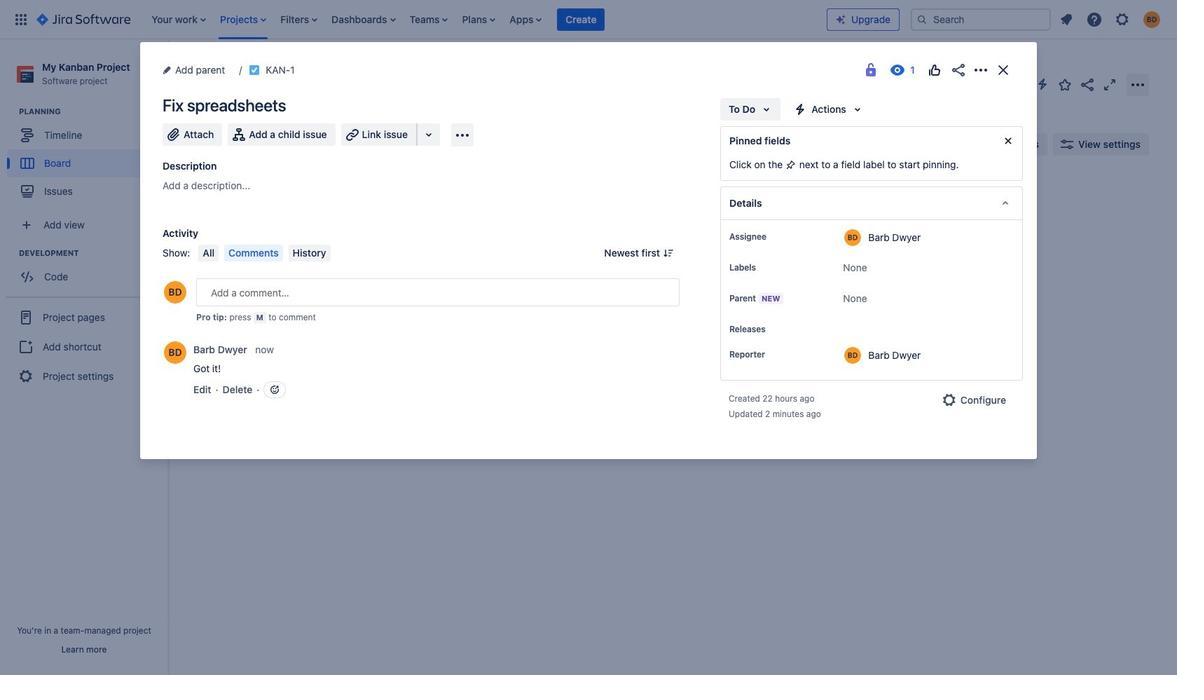 Task type: describe. For each thing, give the bounding box(es) containing it.
2 heading from the top
[[19, 248, 168, 259]]

sidebar element
[[0, 39, 168, 675]]

enter full screen image
[[1102, 76, 1119, 93]]

add people image
[[345, 136, 362, 153]]

8 list item from the left
[[558, 0, 605, 39]]

reporter pin to top. only you can see pinned fields. image
[[768, 349, 779, 360]]

link web pages and more image
[[421, 126, 437, 143]]

more information about barb dwyer image
[[164, 341, 186, 364]]

add app image
[[454, 127, 471, 143]]

labels pin to top. only you can see pinned fields. image
[[759, 262, 770, 273]]

primary element
[[8, 0, 827, 39]]

5 list item from the left
[[406, 0, 452, 39]]

7 list item from the left
[[506, 0, 546, 39]]

Search field
[[911, 8, 1051, 30]]

2 list item from the left
[[216, 0, 271, 39]]

assignee pin to top. only you can see pinned fields. image
[[770, 231, 781, 243]]

1 vertical spatial group
[[7, 248, 168, 295]]

vote options: no one has voted for this issue yet. image
[[927, 62, 943, 79]]

actions image
[[973, 62, 990, 79]]

Add a comment… field
[[196, 278, 680, 306]]

hide message image
[[1000, 132, 1017, 149]]

task image
[[208, 254, 219, 265]]

star kan board image
[[1057, 76, 1074, 93]]



Task type: vqa. For each thing, say whether or not it's contained in the screenshot.
'settings' icon
no



Task type: locate. For each thing, give the bounding box(es) containing it.
task image
[[249, 64, 260, 76]]

3 list item from the left
[[276, 0, 322, 39]]

banner
[[0, 0, 1178, 39]]

1 heading from the top
[[19, 106, 168, 117]]

1 vertical spatial heading
[[19, 248, 168, 259]]

1 horizontal spatial list
[[1054, 7, 1169, 32]]

dialog
[[140, 42, 1037, 459]]

2 vertical spatial group
[[6, 297, 163, 396]]

Search this board text field
[[198, 132, 262, 157]]

list item
[[147, 0, 210, 39], [216, 0, 271, 39], [276, 0, 322, 39], [327, 0, 400, 39], [406, 0, 452, 39], [458, 0, 500, 39], [506, 0, 546, 39], [558, 0, 605, 39]]

1 list item from the left
[[147, 0, 210, 39]]

0 horizontal spatial list
[[145, 0, 827, 39]]

jira software image
[[36, 11, 131, 28], [36, 11, 131, 28]]

heading
[[19, 106, 168, 117], [19, 248, 168, 259]]

menu bar
[[196, 245, 333, 261]]

add reaction image
[[269, 384, 281, 395]]

group
[[7, 106, 168, 210], [7, 248, 168, 295], [6, 297, 163, 396]]

None search field
[[911, 8, 1051, 30]]

0 vertical spatial heading
[[19, 106, 168, 117]]

details element
[[721, 186, 1023, 220]]

6 list item from the left
[[458, 0, 500, 39]]

create column image
[[792, 184, 809, 200]]

search image
[[917, 14, 928, 25]]

copy link to issue image
[[292, 64, 303, 75]]

more information about barb dwyer image
[[845, 229, 862, 246]]

list
[[145, 0, 827, 39], [1054, 7, 1169, 32]]

0 vertical spatial group
[[7, 106, 168, 210]]

4 list item from the left
[[327, 0, 400, 39]]

close image
[[995, 62, 1012, 79]]



